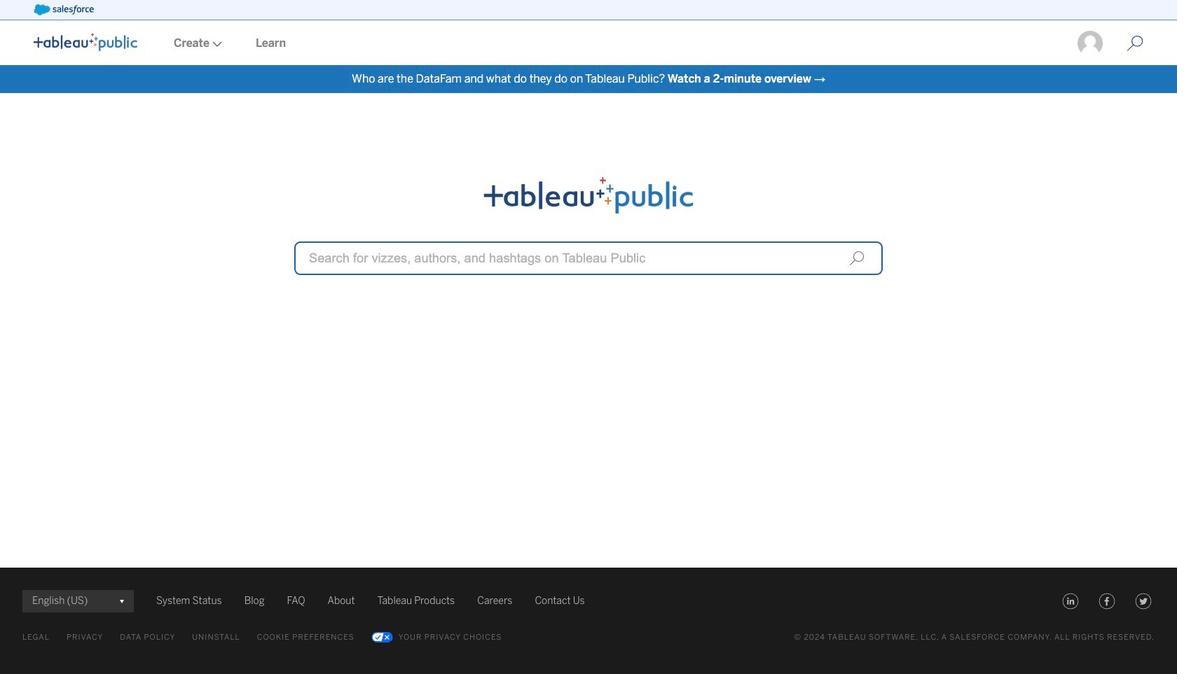 Task type: locate. For each thing, give the bounding box(es) containing it.
go to search image
[[1110, 35, 1161, 52]]

search image
[[849, 251, 865, 266]]

selected language element
[[32, 591, 124, 613]]

christina.overa image
[[1077, 29, 1105, 57]]



Task type: describe. For each thing, give the bounding box(es) containing it.
logo image
[[34, 33, 137, 51]]

create image
[[210, 41, 222, 47]]

salesforce logo image
[[34, 4, 94, 15]]

Search input field
[[294, 242, 883, 275]]



Task type: vqa. For each thing, say whether or not it's contained in the screenshot.
Go to search Image
yes



